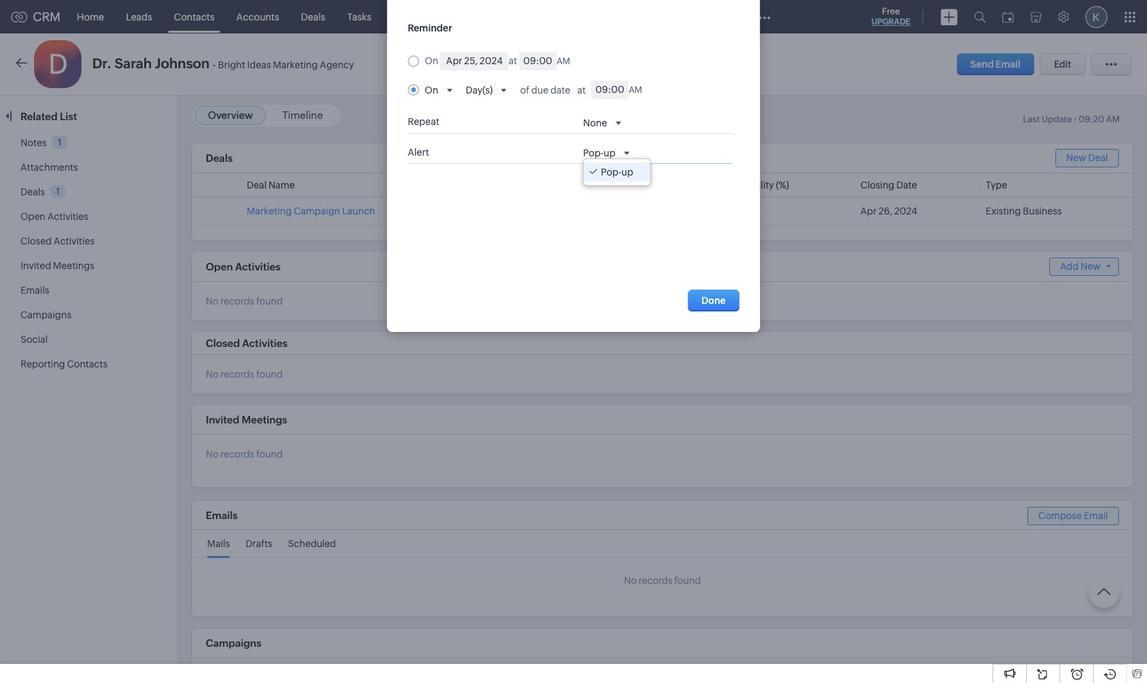 Task type: locate. For each thing, give the bounding box(es) containing it.
marketing inside "dr. sarah johnson - bright ideas marketing agency"
[[273, 59, 318, 70]]

1 horizontal spatial deals
[[206, 153, 233, 164]]

1 vertical spatial contacts
[[67, 359, 108, 370]]

list
[[60, 111, 77, 122]]

None submit
[[678, 297, 727, 319]]

new
[[1066, 152, 1087, 163], [1081, 261, 1101, 272]]

date right due
[[428, 93, 449, 104]]

found
[[256, 296, 283, 307], [256, 369, 283, 380], [256, 449, 283, 460], [674, 576, 701, 587]]

mmm d, yyyy text field down date
[[540, 96, 616, 107]]

0 vertical spatial am
[[557, 56, 570, 67]]

existing business
[[986, 206, 1062, 217]]

deals link left tasks
[[290, 0, 336, 33]]

up up pop-up "tree" at right
[[604, 148, 616, 159]]

subject name lookup image
[[719, 61, 728, 72]]

no records found
[[206, 296, 283, 307], [206, 369, 283, 380], [206, 449, 283, 460], [624, 576, 701, 587]]

1 horizontal spatial invited meetings
[[206, 414, 287, 426]]

marketing right ideas at the left top
[[273, 59, 318, 70]]

send email
[[971, 59, 1021, 70]]

marketing campaign launch
[[247, 206, 375, 217]]

reporting contacts
[[21, 359, 108, 370]]

priority
[[408, 127, 440, 138]]

date for closing date
[[897, 180, 917, 191]]

1 vertical spatial on
[[425, 85, 438, 96]]

closed activities
[[21, 236, 95, 247], [206, 338, 288, 349]]

0 horizontal spatial emails
[[21, 285, 49, 296]]

0 vertical spatial pop-up
[[583, 148, 616, 159]]

1 horizontal spatial deals link
[[290, 0, 336, 33]]

crm link
[[11, 10, 61, 24]]

new down :
[[1066, 152, 1087, 163]]

0 vertical spatial marketing
[[273, 59, 318, 70]]

on
[[425, 56, 438, 67], [425, 85, 438, 96]]

up
[[604, 148, 616, 159], [621, 167, 633, 178]]

pop-
[[583, 148, 604, 159], [601, 167, 622, 178]]

subject
[[408, 59, 442, 70]]

0 vertical spatial invited
[[21, 260, 51, 271]]

1 vertical spatial open
[[206, 261, 233, 273]]

emails up campaigns link
[[21, 285, 49, 296]]

1 vertical spatial mmm d, yyyy text field
[[540, 96, 616, 107]]

0 vertical spatial open activities
[[21, 211, 88, 222]]

1 vertical spatial up
[[621, 167, 633, 178]]

open activities
[[21, 211, 88, 222], [206, 261, 281, 273]]

0 vertical spatial 1
[[58, 137, 61, 148]]

1 horizontal spatial open activities
[[206, 261, 281, 273]]

0 horizontal spatial email
[[996, 59, 1021, 70]]

None text field
[[540, 60, 716, 71]]

add new
[[1060, 261, 1101, 272]]

0 vertical spatial up
[[604, 148, 616, 159]]

pop-up
[[583, 148, 616, 159], [601, 167, 633, 178]]

0 vertical spatial closed
[[21, 236, 52, 247]]

compose email
[[1039, 511, 1108, 522]]

1 vertical spatial date
[[897, 180, 917, 191]]

1 vertical spatial marketing
[[247, 206, 292, 217]]

up up the stage
[[621, 167, 633, 178]]

2 on from the top
[[425, 85, 438, 96]]

bright
[[218, 59, 245, 70]]

1 vertical spatial pop-
[[601, 167, 622, 178]]

open
[[21, 211, 46, 222], [206, 261, 233, 273]]

1 horizontal spatial email
[[1084, 511, 1108, 522]]

deal
[[1089, 152, 1108, 163], [247, 180, 267, 191]]

contacts right reporting
[[67, 359, 108, 370]]

1 vertical spatial 1
[[56, 187, 60, 197]]

no
[[206, 296, 219, 307], [206, 369, 219, 380], [206, 449, 219, 460], [624, 576, 637, 587]]

tasks link
[[336, 0, 382, 33]]

1 up open activities 'link'
[[56, 187, 60, 197]]

on down subject
[[425, 85, 438, 96]]

1 vertical spatial open activities
[[206, 261, 281, 273]]

0 horizontal spatial deals link
[[21, 187, 45, 198]]

closed activities link
[[21, 236, 95, 247]]

None button
[[688, 290, 739, 312], [613, 297, 673, 319], [688, 290, 739, 312], [613, 297, 673, 319]]

campaigns
[[21, 310, 71, 321], [206, 638, 262, 649]]

2 horizontal spatial deals
[[301, 11, 325, 22]]

1 on from the top
[[425, 56, 438, 67]]

1 vertical spatial campaigns
[[206, 638, 262, 649]]

email inside 'send email' button
[[996, 59, 1021, 70]]

owner
[[408, 161, 438, 172]]

date
[[428, 93, 449, 104], [897, 180, 917, 191]]

on up the on field at the left
[[425, 56, 438, 67]]

send
[[971, 59, 994, 70]]

at left hh:mm text field
[[509, 56, 517, 67]]

0 horizontal spatial mmm d, yyyy text field
[[440, 52, 509, 71]]

pop-up inside "tree"
[[601, 167, 633, 178]]

09:20
[[1079, 114, 1105, 124]]

pop-up inside field
[[583, 148, 616, 159]]

up for pop-up "tree" at right
[[621, 167, 633, 178]]

related
[[21, 111, 58, 122]]

1 vertical spatial at
[[577, 85, 586, 96]]

deal down 09:20 in the right of the page
[[1089, 152, 1108, 163]]

0 horizontal spatial campaigns
[[21, 310, 71, 321]]

tasks
[[347, 11, 371, 22]]

existing
[[986, 206, 1021, 217]]

marketing
[[273, 59, 318, 70], [247, 206, 292, 217]]

deals link
[[290, 0, 336, 33], [21, 187, 45, 198]]

1 vertical spatial closed activities
[[206, 338, 288, 349]]

1 horizontal spatial open
[[206, 261, 233, 273]]

home
[[77, 11, 104, 22]]

0 horizontal spatial date
[[428, 93, 449, 104]]

1 horizontal spatial meetings
[[242, 414, 287, 426]]

contacts up johnson
[[174, 11, 215, 22]]

dr. sarah johnson - bright ideas marketing agency
[[92, 55, 354, 71]]

MMM d, yyyy text field
[[440, 52, 509, 71], [540, 96, 616, 107]]

0 vertical spatial pop-
[[583, 148, 604, 159]]

1 horizontal spatial contacts
[[174, 11, 215, 22]]

1
[[58, 137, 61, 148], [56, 187, 60, 197]]

0 horizontal spatial contacts
[[67, 359, 108, 370]]

deals down attachments "link"
[[21, 187, 45, 198]]

pop-up up pop-up "tree" at right
[[583, 148, 616, 159]]

1 horizontal spatial up
[[621, 167, 633, 178]]

1 horizontal spatial am
[[629, 85, 642, 95]]

email for send email
[[996, 59, 1021, 70]]

1 horizontal spatial deal
[[1089, 152, 1108, 163]]

at right date
[[577, 85, 586, 96]]

new right 'add'
[[1081, 261, 1101, 272]]

pop-up for pop-up field
[[583, 148, 616, 159]]

1 vertical spatial closed
[[206, 338, 240, 349]]

0 horizontal spatial open
[[21, 211, 46, 222]]

0 vertical spatial at
[[509, 56, 517, 67]]

bright ideas marketing agency link
[[218, 59, 354, 71]]

emails up mails
[[206, 510, 238, 522]]

mmm d, yyyy text field up day(s)
[[440, 52, 509, 71]]

1 horizontal spatial mmm d, yyyy text field
[[540, 96, 616, 107]]

0 vertical spatial mmm d, yyyy text field
[[440, 52, 509, 71]]

1 vertical spatial meetings
[[53, 260, 94, 271]]

upgrade
[[872, 17, 911, 27]]

closing
[[861, 180, 895, 191]]

d
[[48, 49, 68, 80]]

up for pop-up field
[[604, 148, 616, 159]]

0 horizontal spatial am
[[557, 56, 570, 67]]

deal left name
[[247, 180, 267, 191]]

am
[[557, 56, 570, 67], [629, 85, 642, 95], [1106, 114, 1120, 124]]

0 vertical spatial closed activities
[[21, 236, 95, 247]]

pop- inside "tree"
[[601, 167, 622, 178]]

emails
[[21, 285, 49, 296], [206, 510, 238, 522]]

-
[[213, 59, 216, 70]]

1 vertical spatial pop-up
[[601, 167, 633, 178]]

update
[[1042, 114, 1072, 124]]

0 horizontal spatial at
[[509, 56, 517, 67]]

0 vertical spatial emails
[[21, 285, 49, 296]]

0 vertical spatial on
[[425, 56, 438, 67]]

0 horizontal spatial deal
[[247, 180, 267, 191]]

1 vertical spatial email
[[1084, 511, 1108, 522]]

0 vertical spatial deals link
[[290, 0, 336, 33]]

date up 2024
[[897, 180, 917, 191]]

1 vertical spatial am
[[629, 85, 642, 95]]

1 horizontal spatial date
[[897, 180, 917, 191]]

email right "compose"
[[1084, 511, 1108, 522]]

name
[[269, 180, 295, 191]]

new deal
[[1066, 152, 1108, 163]]

deals down overview link at the top left of the page
[[206, 153, 233, 164]]

2 horizontal spatial meetings
[[393, 11, 435, 22]]

pop-up up the stage
[[601, 167, 633, 178]]

1 vertical spatial new
[[1081, 261, 1101, 272]]

scheduled
[[288, 539, 336, 550]]

marketing down deal name
[[247, 206, 292, 217]]

up inside field
[[604, 148, 616, 159]]

1 vertical spatial invited
[[206, 414, 239, 426]]

2 horizontal spatial am
[[1106, 114, 1120, 124]]

date
[[551, 85, 570, 96]]

0 vertical spatial deals
[[301, 11, 325, 22]]

email right send
[[996, 59, 1021, 70]]

2 vertical spatial deals
[[21, 187, 45, 198]]

1 right "notes" link
[[58, 137, 61, 148]]

deals link down attachments "link"
[[21, 187, 45, 198]]

0 horizontal spatial up
[[604, 148, 616, 159]]

reminder
[[408, 23, 452, 34]]

emails link
[[21, 285, 49, 296]]

deal name
[[247, 180, 295, 191]]

pop- down none
[[583, 148, 604, 159]]

0 vertical spatial invited meetings
[[21, 260, 94, 271]]

campaigns link
[[21, 310, 71, 321]]

records
[[221, 296, 254, 307], [221, 369, 254, 380], [221, 449, 254, 460], [639, 576, 673, 587]]

pop- for pop-up "tree" at right
[[601, 167, 622, 178]]

0 horizontal spatial invited meetings
[[21, 260, 94, 271]]

0 vertical spatial campaigns
[[21, 310, 71, 321]]

2 vertical spatial meetings
[[242, 414, 287, 426]]

0 vertical spatial email
[[996, 59, 1021, 70]]

1 vertical spatial emails
[[206, 510, 238, 522]]

attachments
[[21, 162, 78, 173]]

pop- up the stage
[[601, 167, 622, 178]]

1 horizontal spatial invited
[[206, 414, 239, 426]]

0 vertical spatial date
[[428, 93, 449, 104]]

overview link
[[208, 109, 253, 121]]

0 horizontal spatial closed activities
[[21, 236, 95, 247]]

1 horizontal spatial campaigns
[[206, 638, 262, 649]]

new deal link
[[1055, 149, 1119, 168]]

type
[[986, 180, 1007, 191]]

0 horizontal spatial closed
[[21, 236, 52, 247]]

up inside "tree"
[[621, 167, 633, 178]]

0 horizontal spatial deals
[[21, 187, 45, 198]]

social
[[21, 334, 48, 345]]

deals left the tasks link
[[301, 11, 325, 22]]

pop- inside field
[[583, 148, 604, 159]]



Task type: describe. For each thing, give the bounding box(es) containing it.
meetings link
[[382, 0, 446, 33]]

none
[[583, 117, 607, 128]]

dr.
[[92, 55, 112, 71]]

(%)
[[776, 180, 789, 191]]

26,
[[879, 206, 893, 217]]

closing date
[[861, 180, 917, 191]]

On field
[[425, 84, 455, 96]]

Pop-up field
[[583, 147, 633, 160]]

sarah
[[115, 55, 152, 71]]

crm
[[33, 10, 61, 24]]

day(s)
[[466, 85, 493, 96]]

1 for deals
[[56, 187, 60, 197]]

edit
[[1054, 59, 1071, 70]]

accounts
[[236, 11, 279, 22]]

1 vertical spatial deals link
[[21, 187, 45, 198]]

:
[[1074, 114, 1077, 124]]

1 horizontal spatial at
[[577, 85, 586, 96]]

pop-up for pop-up "tree" at right
[[601, 167, 633, 178]]

timeline
[[282, 109, 323, 121]]

last
[[1023, 114, 1040, 124]]

mmm d, yyyy text field for due date
[[540, 96, 616, 107]]

probability
[[726, 180, 774, 191]]

drafts
[[246, 539, 272, 550]]

1 vertical spatial deals
[[206, 153, 233, 164]]

invited meetings link
[[21, 260, 94, 271]]

stage
[[601, 180, 627, 191]]

HH:MM text field
[[591, 81, 629, 99]]

calls link
[[446, 0, 489, 33]]

free upgrade
[[872, 6, 911, 27]]

leads
[[126, 11, 152, 22]]

2 vertical spatial am
[[1106, 114, 1120, 124]]

am for hh:mm text box
[[629, 85, 642, 95]]

0 vertical spatial deal
[[1089, 152, 1108, 163]]

1 horizontal spatial closed activities
[[206, 338, 288, 349]]

add
[[1060, 261, 1079, 272]]

0 horizontal spatial meetings
[[53, 260, 94, 271]]

0 vertical spatial meetings
[[393, 11, 435, 22]]

stage link
[[601, 180, 627, 191]]

send email button
[[957, 53, 1034, 75]]

am for hh:mm text field
[[557, 56, 570, 67]]

timeline link
[[282, 109, 323, 121]]

pop-up tree
[[584, 160, 650, 186]]

due
[[531, 85, 549, 96]]

social link
[[21, 334, 48, 345]]

logo image
[[11, 11, 27, 22]]

due
[[408, 93, 426, 104]]

due date
[[408, 93, 449, 104]]

edit button
[[1040, 53, 1086, 75]]

0 vertical spatial contacts
[[174, 11, 215, 22]]

closing date link
[[861, 180, 917, 191]]

on inside field
[[425, 85, 438, 96]]

leads link
[[115, 0, 163, 33]]

mmm d, yyyy text field for on
[[440, 52, 509, 71]]

ideas
[[247, 59, 271, 70]]

HH:MM text field
[[519, 52, 557, 71]]

1 horizontal spatial closed
[[206, 338, 240, 349]]

last update : 09:20 am
[[1023, 114, 1120, 124]]

accounts link
[[226, 0, 290, 33]]

reporting
[[21, 359, 65, 370]]

calls
[[457, 11, 478, 22]]

create task
[[408, 16, 482, 32]]

Day(s) field
[[466, 84, 510, 96]]

1 vertical spatial invited meetings
[[206, 414, 287, 426]]

reporting contacts link
[[21, 359, 108, 370]]

business
[[1023, 206, 1062, 217]]

overview
[[208, 109, 253, 121]]

1 for notes
[[58, 137, 61, 148]]

johnson
[[155, 55, 210, 71]]

attachments link
[[21, 162, 78, 173]]

date for due date
[[428, 93, 449, 104]]

notes
[[21, 137, 47, 148]]

free
[[882, 6, 900, 16]]

None field
[[583, 117, 624, 129]]

alert
[[408, 147, 429, 158]]

0 horizontal spatial open activities
[[21, 211, 88, 222]]

open activities link
[[21, 211, 88, 222]]

of
[[520, 85, 529, 96]]

create
[[408, 16, 452, 32]]

contacts link
[[163, 0, 226, 33]]

pop- for pop-up field
[[583, 148, 604, 159]]

compose
[[1039, 511, 1082, 522]]

repeat
[[408, 116, 439, 127]]

campaign
[[294, 206, 340, 217]]

0 horizontal spatial invited
[[21, 260, 51, 271]]

type link
[[986, 180, 1007, 191]]

of due date at
[[520, 85, 586, 96]]

probability (%)
[[726, 180, 789, 191]]

0 vertical spatial open
[[21, 211, 46, 222]]

2024
[[894, 206, 918, 217]]

notes link
[[21, 137, 47, 148]]

1 horizontal spatial emails
[[206, 510, 238, 522]]

launch
[[342, 206, 375, 217]]

1 vertical spatial deal
[[247, 180, 267, 191]]

apr 26, 2024
[[861, 206, 918, 217]]

email for compose email
[[1084, 511, 1108, 522]]

apr
[[861, 206, 877, 217]]

0 vertical spatial new
[[1066, 152, 1087, 163]]

marketing campaign launch link
[[247, 206, 375, 217]]

deal name link
[[247, 180, 295, 191]]

related list
[[21, 111, 79, 122]]

probability (%) link
[[726, 180, 789, 191]]



Task type: vqa. For each thing, say whether or not it's contained in the screenshot.
channels "Dropdown Button"
no



